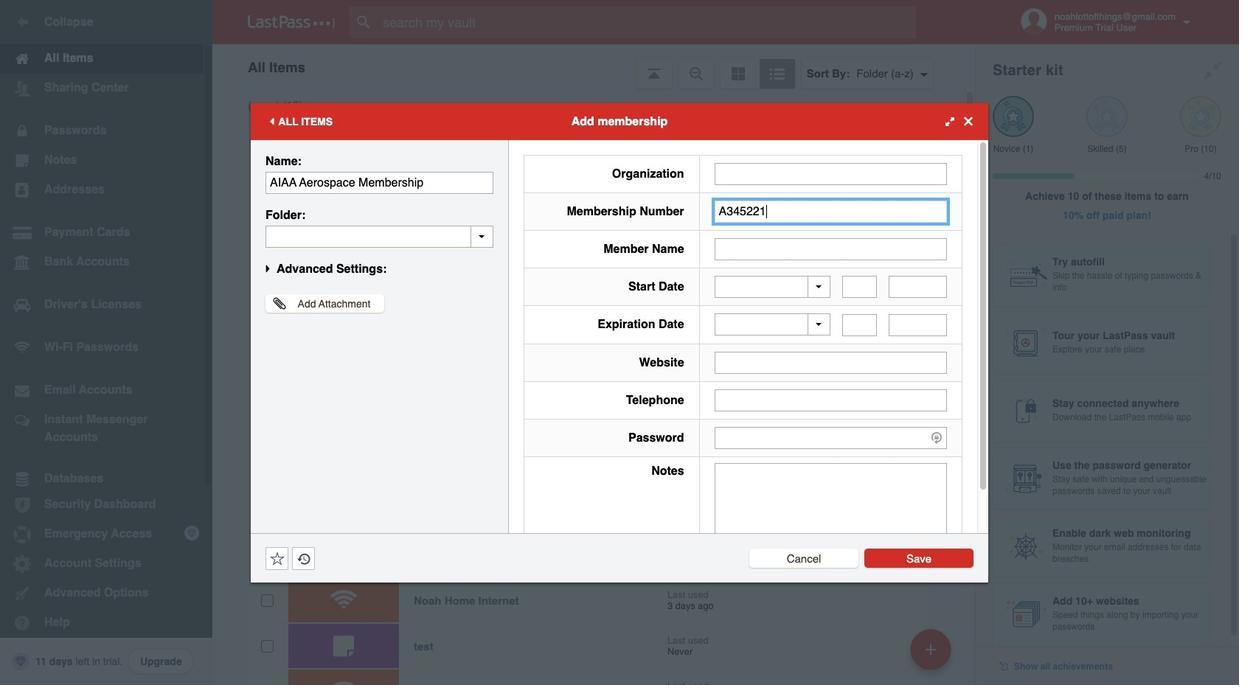 Task type: vqa. For each thing, say whether or not it's contained in the screenshot.
"NEW ITEM" element
no



Task type: describe. For each thing, give the bounding box(es) containing it.
new item navigation
[[905, 625, 960, 685]]

vault options navigation
[[212, 44, 975, 89]]

Search search field
[[350, 6, 939, 38]]

main navigation navigation
[[0, 0, 212, 685]]

new item image
[[926, 644, 936, 655]]



Task type: locate. For each thing, give the bounding box(es) containing it.
None password field
[[714, 427, 947, 449]]

dialog
[[251, 103, 988, 582]]

search my vault text field
[[350, 6, 939, 38]]

lastpass image
[[248, 15, 335, 29]]

None text field
[[714, 163, 947, 185], [266, 172, 493, 194], [714, 200, 947, 222], [266, 225, 493, 247], [842, 276, 877, 298], [889, 276, 947, 298], [889, 314, 947, 336], [714, 389, 947, 411], [714, 163, 947, 185], [266, 172, 493, 194], [714, 200, 947, 222], [266, 225, 493, 247], [842, 276, 877, 298], [889, 276, 947, 298], [889, 314, 947, 336], [714, 389, 947, 411]]

None text field
[[714, 238, 947, 260], [842, 314, 877, 336], [714, 351, 947, 374], [714, 463, 947, 554], [714, 238, 947, 260], [842, 314, 877, 336], [714, 351, 947, 374], [714, 463, 947, 554]]



